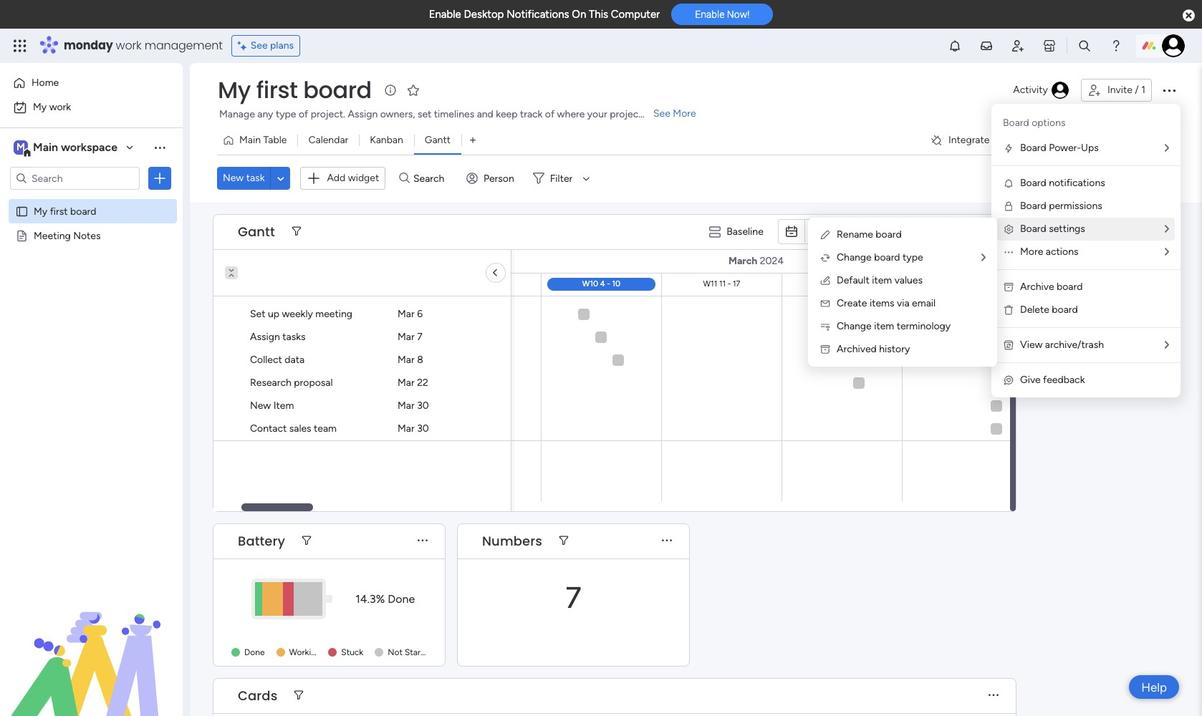 Task type: vqa. For each thing, say whether or not it's contained in the screenshot.
the bottommost the type
yes



Task type: locate. For each thing, give the bounding box(es) containing it.
main inside button
[[239, 134, 261, 146]]

board right "board notifications" icon
[[1021, 177, 1047, 189]]

2 30 from the top
[[417, 423, 429, 435]]

1 horizontal spatial gantt
[[425, 134, 451, 146]]

2 - from the left
[[497, 280, 500, 289]]

list arrow image
[[1166, 224, 1170, 234], [1166, 340, 1170, 351]]

4 mar from the top
[[398, 377, 415, 389]]

0 vertical spatial list arrow image
[[1166, 224, 1170, 234]]

project
[[610, 108, 643, 120]]

1 mar 30 from the top
[[398, 400, 429, 412]]

work down home
[[49, 101, 71, 113]]

options image
[[1161, 82, 1178, 99]]

1 vertical spatial see
[[654, 108, 671, 120]]

0 horizontal spatial first
[[50, 205, 68, 217]]

actions
[[1046, 246, 1079, 258]]

my right public board image
[[34, 205, 47, 217]]

4 - from the left
[[728, 280, 731, 289]]

1 vertical spatial more
[[1021, 246, 1044, 258]]

board right board permissions icon on the right top of page
[[1021, 200, 1047, 212]]

new inside 7 main content
[[250, 400, 271, 412]]

board permissions
[[1021, 200, 1103, 212]]

new inside button
[[223, 172, 244, 184]]

0 horizontal spatial more
[[673, 108, 697, 120]]

management
[[145, 37, 223, 54]]

- right the 11 in the right top of the page
[[728, 280, 731, 289]]

0 horizontal spatial enable
[[429, 8, 461, 21]]

0 horizontal spatial main
[[33, 140, 58, 154]]

meeting
[[316, 308, 353, 320]]

new left item
[[250, 400, 271, 412]]

board settings image
[[1004, 224, 1015, 235]]

1 horizontal spatial main
[[239, 134, 261, 146]]

home option
[[9, 72, 174, 95]]

notifications image
[[948, 39, 963, 53]]

integrate
[[949, 134, 990, 146]]

2 list arrow image from the top
[[1166, 340, 1170, 351]]

february
[[207, 255, 248, 267]]

3 - from the left
[[607, 280, 611, 289]]

- left 24
[[849, 280, 852, 289]]

board power-ups image
[[1004, 143, 1015, 154]]

- left 3
[[497, 280, 500, 289]]

type for board
[[903, 252, 924, 264]]

board up change board type
[[876, 229, 902, 241]]

work right monday
[[116, 37, 142, 54]]

5 mar from the top
[[398, 400, 415, 412]]

w10   4 - 10
[[583, 280, 621, 289]]

enable left the now!
[[695, 9, 725, 20]]

set
[[418, 108, 432, 120]]

option
[[0, 198, 183, 201]]

mar 30 for new item
[[398, 400, 429, 412]]

more dots image
[[662, 536, 672, 547]]

1 vertical spatial new
[[250, 400, 271, 412]]

mar for new item
[[398, 400, 415, 412]]

archived history
[[837, 343, 911, 356]]

type right the any on the top of the page
[[276, 108, 296, 120]]

my work
[[33, 101, 71, 113]]

contact sales team
[[250, 423, 337, 435]]

0 horizontal spatial see
[[251, 39, 268, 52]]

1 vertical spatial my first board
[[34, 205, 96, 217]]

- for w10   4 - 10
[[607, 280, 611, 289]]

research proposal
[[250, 377, 333, 389]]

1 of from the left
[[299, 108, 308, 120]]

create items via email image
[[820, 298, 831, 310]]

0 vertical spatial assign
[[348, 108, 378, 120]]

done up cards
[[244, 648, 265, 658]]

timelines
[[434, 108, 475, 120]]

default item values image
[[820, 275, 831, 287]]

1 horizontal spatial 7
[[566, 581, 582, 616]]

enable for enable now!
[[695, 9, 725, 20]]

delete board
[[1021, 304, 1079, 316]]

up
[[268, 308, 280, 320]]

feedback
[[1044, 374, 1086, 386]]

feb
[[471, 280, 484, 289]]

1 horizontal spatial new
[[250, 400, 271, 412]]

gantt
[[425, 134, 451, 146], [238, 223, 275, 240]]

automate button
[[1069, 129, 1145, 152]]

items
[[870, 297, 895, 310]]

1 horizontal spatial more
[[1021, 246, 1044, 258]]

delete board image
[[1004, 305, 1015, 316]]

auto fit
[[811, 225, 847, 237]]

new task button
[[217, 167, 271, 190]]

type
[[276, 108, 296, 120], [903, 252, 924, 264]]

create
[[837, 297, 868, 310]]

2 change from the top
[[837, 320, 872, 333]]

add
[[327, 172, 346, 184]]

mar 30 for contact sales team
[[398, 423, 429, 435]]

type for any
[[276, 108, 296, 120]]

update feed image
[[980, 39, 994, 53]]

1 vertical spatial change
[[837, 320, 872, 333]]

board inside 'list box'
[[70, 205, 96, 217]]

0 horizontal spatial assign
[[250, 331, 280, 343]]

gantt inside button
[[425, 134, 451, 146]]

enable for enable desktop notifications on this computer
[[429, 8, 461, 21]]

1 vertical spatial list arrow image
[[1166, 340, 1170, 351]]

board
[[1004, 117, 1030, 129], [1021, 142, 1047, 154], [1021, 177, 1047, 189], [1021, 200, 1047, 212], [1021, 223, 1047, 235]]

0 horizontal spatial gantt
[[238, 223, 275, 240]]

main for main workspace
[[33, 140, 58, 154]]

board for change board type
[[875, 252, 901, 264]]

lottie animation image
[[0, 572, 183, 717]]

24
[[854, 280, 863, 289]]

more
[[673, 108, 697, 120], [1021, 246, 1044, 258]]

item down create items via email
[[875, 320, 895, 333]]

0 vertical spatial work
[[116, 37, 142, 54]]

board for board power-ups
[[1021, 142, 1047, 154]]

my first board inside 'list box'
[[34, 205, 96, 217]]

1 horizontal spatial work
[[116, 37, 142, 54]]

see right project
[[654, 108, 671, 120]]

more dots image
[[989, 227, 999, 237], [418, 536, 428, 547], [989, 691, 999, 702]]

enable left desktop
[[429, 8, 461, 21]]

1 vertical spatial assign
[[250, 331, 280, 343]]

proposal
[[294, 377, 333, 389]]

2 mar 30 from the top
[[398, 423, 429, 435]]

see more link
[[652, 107, 698, 121]]

- right 4
[[607, 280, 611, 289]]

2 18 from the left
[[839, 280, 847, 289]]

list box
[[0, 196, 183, 441]]

more dots image for battery
[[418, 536, 428, 547]]

0 horizontal spatial work
[[49, 101, 71, 113]]

0 vertical spatial 30
[[417, 400, 429, 412]]

work inside option
[[49, 101, 71, 113]]

2 of from the left
[[545, 108, 555, 120]]

gantt inside field
[[238, 223, 275, 240]]

work for monday
[[116, 37, 142, 54]]

on
[[323, 648, 333, 658]]

0 horizontal spatial my first board
[[34, 205, 96, 217]]

1 18 from the left
[[251, 280, 259, 289]]

0 horizontal spatial new
[[223, 172, 244, 184]]

2 mar from the top
[[398, 331, 415, 343]]

1 horizontal spatial enable
[[695, 9, 725, 20]]

0 vertical spatial see
[[251, 39, 268, 52]]

board up default item values
[[875, 252, 901, 264]]

my work link
[[9, 96, 174, 119]]

1 - from the left
[[245, 280, 249, 289]]

change item terminology
[[837, 320, 951, 333]]

more right project
[[673, 108, 697, 120]]

gantt down manage any type of project. assign owners, set timelines and keep track of where your project stands.
[[425, 134, 451, 146]]

main left table
[[239, 134, 261, 146]]

0 vertical spatial mar 30
[[398, 400, 429, 412]]

1 30 from the top
[[417, 400, 429, 412]]

0 vertical spatial 7
[[417, 331, 423, 343]]

see inside button
[[251, 39, 268, 52]]

0 vertical spatial my first board
[[218, 74, 372, 106]]

more right more actions 'image'
[[1021, 246, 1044, 258]]

0 vertical spatial type
[[276, 108, 296, 120]]

0 vertical spatial item
[[872, 275, 893, 287]]

enable now! button
[[672, 4, 774, 25]]

first up the any on the top of the page
[[256, 74, 298, 106]]

kanban
[[370, 134, 403, 146]]

1 vertical spatial first
[[50, 205, 68, 217]]

of right track
[[545, 108, 555, 120]]

board right board settings icon
[[1021, 223, 1047, 235]]

baseline button
[[704, 220, 773, 243]]

board up board power-ups icon
[[1004, 117, 1030, 129]]

item up 'items'
[[872, 275, 893, 287]]

of left project.
[[299, 108, 308, 120]]

1 horizontal spatial of
[[545, 108, 555, 120]]

w11
[[704, 280, 718, 289]]

assign up collect
[[250, 331, 280, 343]]

0 horizontal spatial type
[[276, 108, 296, 120]]

done right 14.3%
[[388, 592, 415, 606]]

1 horizontal spatial 18
[[839, 280, 847, 289]]

0 vertical spatial done
[[388, 592, 415, 606]]

enable
[[429, 8, 461, 21], [695, 9, 725, 20]]

1 mar from the top
[[398, 308, 415, 320]]

workspace image
[[14, 140, 28, 156]]

assign right project.
[[348, 108, 378, 120]]

mar 8
[[398, 354, 423, 366]]

my up manage
[[218, 74, 251, 106]]

list arrow image
[[1166, 143, 1170, 153], [1166, 247, 1170, 257], [982, 253, 986, 263]]

1 vertical spatial 30
[[417, 423, 429, 435]]

change down create
[[837, 320, 872, 333]]

1 list arrow image from the top
[[1166, 224, 1170, 234]]

v2 collapse down image
[[225, 262, 238, 271]]

change board type image
[[820, 252, 831, 264]]

1 vertical spatial item
[[875, 320, 895, 333]]

0 horizontal spatial done
[[244, 648, 265, 658]]

search everything image
[[1078, 39, 1092, 53]]

see left plans
[[251, 39, 268, 52]]

1 vertical spatial type
[[903, 252, 924, 264]]

7 main content
[[0, 202, 1203, 717]]

0 horizontal spatial 18
[[251, 280, 259, 289]]

14.3% done
[[356, 592, 415, 606]]

work for my
[[49, 101, 71, 113]]

my first board up the any on the top of the page
[[218, 74, 372, 106]]

0 vertical spatial change
[[837, 252, 872, 264]]

w7   12 - 18
[[222, 280, 259, 289]]

6 mar from the top
[[398, 423, 415, 435]]

1 change from the top
[[837, 252, 872, 264]]

w12
[[822, 280, 837, 289]]

enable inside button
[[695, 9, 725, 20]]

1 vertical spatial done
[[244, 648, 265, 658]]

filter
[[550, 173, 573, 185]]

my work option
[[9, 96, 174, 119]]

1 vertical spatial mar 30
[[398, 423, 429, 435]]

Battery field
[[234, 532, 289, 551]]

more inside menu
[[1021, 246, 1044, 258]]

new item
[[250, 400, 294, 412]]

1 vertical spatial work
[[49, 101, 71, 113]]

new left task
[[223, 172, 244, 184]]

30
[[417, 400, 429, 412], [417, 423, 429, 435]]

board right board power-ups icon
[[1021, 142, 1047, 154]]

working on it
[[289, 648, 340, 658]]

mar 22
[[398, 377, 429, 389]]

new for new item
[[250, 400, 271, 412]]

automate
[[1095, 134, 1140, 146]]

0 horizontal spatial 7
[[417, 331, 423, 343]]

board for rename board
[[876, 229, 902, 241]]

my first board up meeting notes
[[34, 205, 96, 217]]

0 vertical spatial more
[[673, 108, 697, 120]]

board up notes
[[70, 205, 96, 217]]

march
[[729, 255, 758, 267]]

change down rename
[[837, 252, 872, 264]]

type up values
[[903, 252, 924, 264]]

- right 12
[[245, 280, 249, 289]]

mar
[[398, 308, 415, 320], [398, 331, 415, 343], [398, 354, 415, 366], [398, 377, 415, 389], [398, 400, 415, 412], [398, 423, 415, 435]]

main right workspace image at top left
[[33, 140, 58, 154]]

keep
[[496, 108, 518, 120]]

18 right 12
[[251, 280, 259, 289]]

1 horizontal spatial type
[[903, 252, 924, 264]]

cards
[[238, 687, 278, 705]]

my first board
[[218, 74, 372, 106], [34, 205, 96, 217]]

1 horizontal spatial see
[[654, 108, 671, 120]]

and
[[477, 108, 494, 120]]

add view image
[[470, 135, 476, 146]]

calendar
[[309, 134, 349, 146]]

invite
[[1108, 84, 1133, 96]]

track
[[520, 108, 543, 120]]

v2 collapse up image
[[225, 272, 238, 281]]

menu containing board options
[[992, 104, 1181, 398]]

assign inside 7 main content
[[250, 331, 280, 343]]

menu
[[992, 104, 1181, 398]]

0 horizontal spatial of
[[299, 108, 308, 120]]

board down archive board
[[1053, 304, 1079, 316]]

collect
[[250, 354, 282, 366]]

help
[[1142, 681, 1168, 695]]

1 horizontal spatial first
[[256, 74, 298, 106]]

home link
[[9, 72, 174, 95]]

18 right w12
[[839, 280, 847, 289]]

default
[[837, 275, 870, 287]]

0 vertical spatial new
[[223, 172, 244, 184]]

0 vertical spatial first
[[256, 74, 298, 106]]

30 for new item
[[417, 400, 429, 412]]

board settings
[[1021, 223, 1086, 235]]

item for default
[[872, 275, 893, 287]]

1 vertical spatial gantt
[[238, 223, 275, 240]]

rename board
[[837, 229, 902, 241]]

more actions image
[[1004, 247, 1015, 258]]

invite / 1
[[1108, 84, 1146, 96]]

mar 7
[[398, 331, 423, 343]]

board for archive board
[[1057, 281, 1083, 293]]

first up "meeting"
[[50, 205, 68, 217]]

2024
[[760, 255, 784, 267]]

2 vertical spatial more dots image
[[989, 691, 999, 702]]

3 mar from the top
[[398, 354, 415, 366]]

1 horizontal spatial done
[[388, 592, 415, 606]]

3
[[502, 280, 506, 289]]

give feedback
[[1021, 374, 1086, 386]]

board
[[303, 74, 372, 106], [70, 205, 96, 217], [876, 229, 902, 241], [875, 252, 901, 264], [1057, 281, 1083, 293], [1053, 304, 1079, 316]]

my down home
[[33, 101, 47, 113]]

main inside workspace selection element
[[33, 140, 58, 154]]

main
[[239, 134, 261, 146], [33, 140, 58, 154]]

mar for contact sales team
[[398, 423, 415, 435]]

main for main table
[[239, 134, 261, 146]]

person
[[484, 173, 514, 185]]

gantt up february
[[238, 223, 275, 240]]

5 - from the left
[[849, 280, 852, 289]]

Search field
[[410, 169, 453, 189]]

w10
[[583, 280, 599, 289]]

1 horizontal spatial assign
[[348, 108, 378, 120]]

0 vertical spatial gantt
[[425, 134, 451, 146]]

help button
[[1130, 676, 1180, 700]]

1 vertical spatial more dots image
[[418, 536, 428, 547]]

-
[[245, 280, 249, 289], [497, 280, 500, 289], [607, 280, 611, 289], [728, 280, 731, 289], [849, 280, 852, 289]]

board up delete board in the right top of the page
[[1057, 281, 1083, 293]]

archived history image
[[820, 344, 831, 356]]

default item values
[[837, 275, 923, 287]]



Task type: describe. For each thing, give the bounding box(es) containing it.
person button
[[461, 167, 523, 190]]

stuck
[[341, 648, 364, 658]]

kanban button
[[359, 129, 414, 152]]

manage
[[219, 108, 255, 120]]

set up weekly meeting
[[250, 308, 353, 320]]

My first board field
[[214, 74, 375, 106]]

public board image
[[15, 229, 29, 242]]

assign tasks
[[250, 331, 306, 343]]

mar for collect data
[[398, 354, 415, 366]]

plans
[[270, 39, 294, 52]]

- for w12   18 - 24
[[849, 280, 852, 289]]

- for w11   11 - 17
[[728, 280, 731, 289]]

list arrow image for board settings
[[1166, 224, 1170, 234]]

Gantt field
[[234, 223, 279, 241]]

see for see more
[[654, 108, 671, 120]]

item
[[274, 400, 294, 412]]

11
[[720, 280, 726, 289]]

battery
[[238, 532, 285, 550]]

computer
[[611, 8, 660, 21]]

home
[[32, 77, 59, 89]]

board notifications image
[[1004, 178, 1015, 189]]

via
[[897, 297, 910, 310]]

mar for set up weekly meeting
[[398, 308, 415, 320]]

not
[[388, 648, 403, 658]]

item for change
[[875, 320, 895, 333]]

collect data
[[250, 354, 305, 366]]

add widget button
[[301, 167, 386, 190]]

archive
[[1021, 281, 1055, 293]]

change for change board type
[[837, 252, 872, 264]]

30 for contact sales team
[[417, 423, 429, 435]]

help image
[[1110, 39, 1124, 53]]

view archive/trash image
[[1004, 340, 1015, 351]]

started
[[405, 648, 434, 658]]

calendar button
[[298, 129, 359, 152]]

weekly
[[282, 308, 313, 320]]

select product image
[[13, 39, 27, 53]]

workspace options image
[[153, 140, 167, 155]]

main table button
[[217, 129, 298, 152]]

kendall parks image
[[1163, 34, 1186, 57]]

notes
[[73, 229, 101, 242]]

show board description image
[[382, 83, 399, 97]]

archive/trash
[[1046, 339, 1105, 351]]

22
[[417, 377, 429, 389]]

it
[[335, 648, 340, 658]]

notifications
[[507, 8, 570, 21]]

meeting notes
[[34, 229, 101, 242]]

26
[[486, 280, 495, 289]]

board for board permissions
[[1021, 200, 1047, 212]]

m
[[17, 141, 25, 153]]

board up project.
[[303, 74, 372, 106]]

see plans button
[[231, 35, 300, 57]]

list arrow image for more actions
[[1166, 247, 1170, 257]]

public board image
[[15, 204, 29, 218]]

my inside 'list box'
[[34, 205, 47, 217]]

lottie animation element
[[0, 572, 183, 717]]

angle down image
[[277, 173, 284, 184]]

sales
[[289, 423, 312, 435]]

see for see plans
[[251, 39, 268, 52]]

1 horizontal spatial my first board
[[218, 74, 372, 106]]

v2 search image
[[399, 171, 410, 187]]

power-
[[1050, 142, 1082, 154]]

delete
[[1021, 304, 1050, 316]]

8
[[417, 354, 423, 366]]

dapulse close image
[[1183, 9, 1196, 23]]

gantt for gantt button
[[425, 134, 451, 146]]

options image
[[153, 171, 167, 186]]

board for board options
[[1004, 117, 1030, 129]]

board permissions image
[[1004, 201, 1015, 212]]

tasks
[[283, 331, 306, 343]]

auto fit button
[[806, 220, 853, 243]]

values
[[895, 275, 923, 287]]

more dots image for cards
[[989, 691, 999, 702]]

board for board notifications
[[1021, 177, 1047, 189]]

rename
[[837, 229, 874, 241]]

owners,
[[380, 108, 415, 120]]

create items via email
[[837, 297, 936, 310]]

weeks
[[867, 225, 897, 238]]

6
[[417, 308, 423, 320]]

list arrow image for change board type
[[982, 253, 986, 263]]

Cards field
[[234, 687, 281, 706]]

list box containing my first board
[[0, 196, 183, 441]]

list arrow image for board power-ups
[[1166, 143, 1170, 153]]

workspace selection element
[[14, 139, 120, 158]]

14.3%
[[356, 592, 385, 606]]

gantt for gantt field on the left top
[[238, 223, 275, 240]]

collapse board header image
[[1166, 135, 1178, 146]]

now!
[[727, 9, 750, 20]]

monday work management
[[64, 37, 223, 54]]

4
[[600, 280, 605, 289]]

w9
[[457, 280, 469, 289]]

0 vertical spatial more dots image
[[989, 227, 999, 237]]

rename board image
[[820, 229, 831, 241]]

first inside 'list box'
[[50, 205, 68, 217]]

give
[[1021, 374, 1041, 386]]

gantt button
[[414, 129, 462, 152]]

mar for research proposal
[[398, 377, 415, 389]]

10
[[613, 280, 621, 289]]

archived
[[837, 343, 877, 356]]

add to favorites image
[[406, 83, 421, 97]]

board for delete board
[[1053, 304, 1079, 316]]

change item terminology image
[[820, 321, 831, 333]]

view archive/trash
[[1021, 339, 1105, 351]]

terminology
[[897, 320, 951, 333]]

archive board image
[[1004, 282, 1015, 293]]

- for w7   12 - 18
[[245, 280, 249, 289]]

enable now!
[[695, 9, 750, 20]]

not started
[[388, 648, 434, 658]]

monday marketplace image
[[1043, 39, 1057, 53]]

1 vertical spatial 7
[[566, 581, 582, 616]]

task
[[246, 172, 265, 184]]

arrow down image
[[578, 170, 595, 187]]

new task
[[223, 172, 265, 184]]

new for new task
[[223, 172, 244, 184]]

my inside option
[[33, 101, 47, 113]]

this
[[589, 8, 609, 21]]

numbers
[[482, 532, 543, 550]]

see plans
[[251, 39, 294, 52]]

your
[[588, 108, 608, 120]]

research
[[250, 377, 292, 389]]

widget
[[348, 172, 379, 184]]

invite members image
[[1011, 39, 1026, 53]]

board notifications
[[1021, 177, 1106, 189]]

board options
[[1004, 117, 1066, 129]]

list arrow image for view archive/trash
[[1166, 340, 1170, 351]]

board for board settings
[[1021, 223, 1047, 235]]

Search in workspace field
[[30, 170, 120, 187]]

Numbers field
[[479, 532, 546, 551]]

project.
[[311, 108, 345, 120]]

archive board
[[1021, 281, 1083, 293]]

main workspace
[[33, 140, 118, 154]]

settings
[[1050, 223, 1086, 235]]

angle right image
[[495, 267, 497, 280]]

mar 6
[[398, 308, 423, 320]]

change for change item terminology
[[837, 320, 872, 333]]

any
[[258, 108, 273, 120]]

mar for assign tasks
[[398, 331, 415, 343]]

give feedback image
[[1004, 375, 1015, 386]]

activity button
[[1008, 79, 1076, 102]]

view
[[1021, 339, 1043, 351]]



